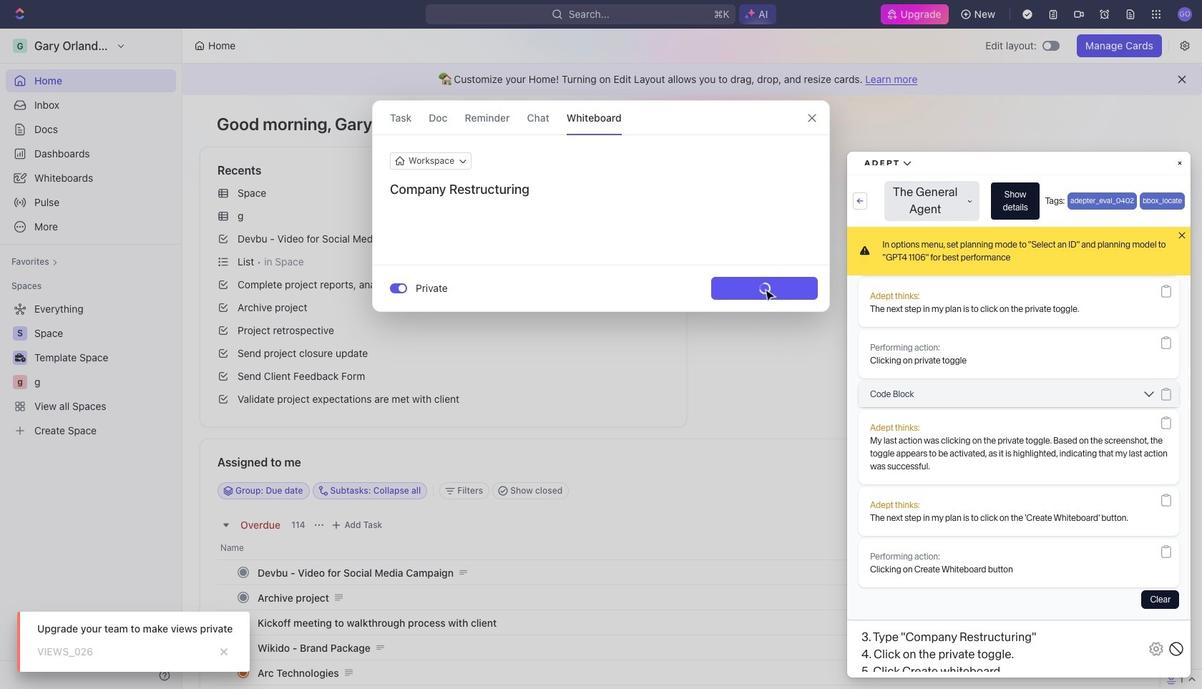 Task type: vqa. For each thing, say whether or not it's contained in the screenshot.
THE "GARY ORLANDO'S WORKSPACE, ," element
no



Task type: locate. For each thing, give the bounding box(es) containing it.
Name this Whiteboard... field
[[373, 181, 829, 198]]

alert
[[182, 64, 1202, 95]]

Search tasks... text field
[[967, 480, 1110, 502]]

dialog
[[372, 100, 830, 312]]

tree
[[6, 298, 176, 442]]

tree inside sidebar navigation
[[6, 298, 176, 442]]



Task type: describe. For each thing, give the bounding box(es) containing it.
sidebar navigation
[[0, 29, 182, 689]]



